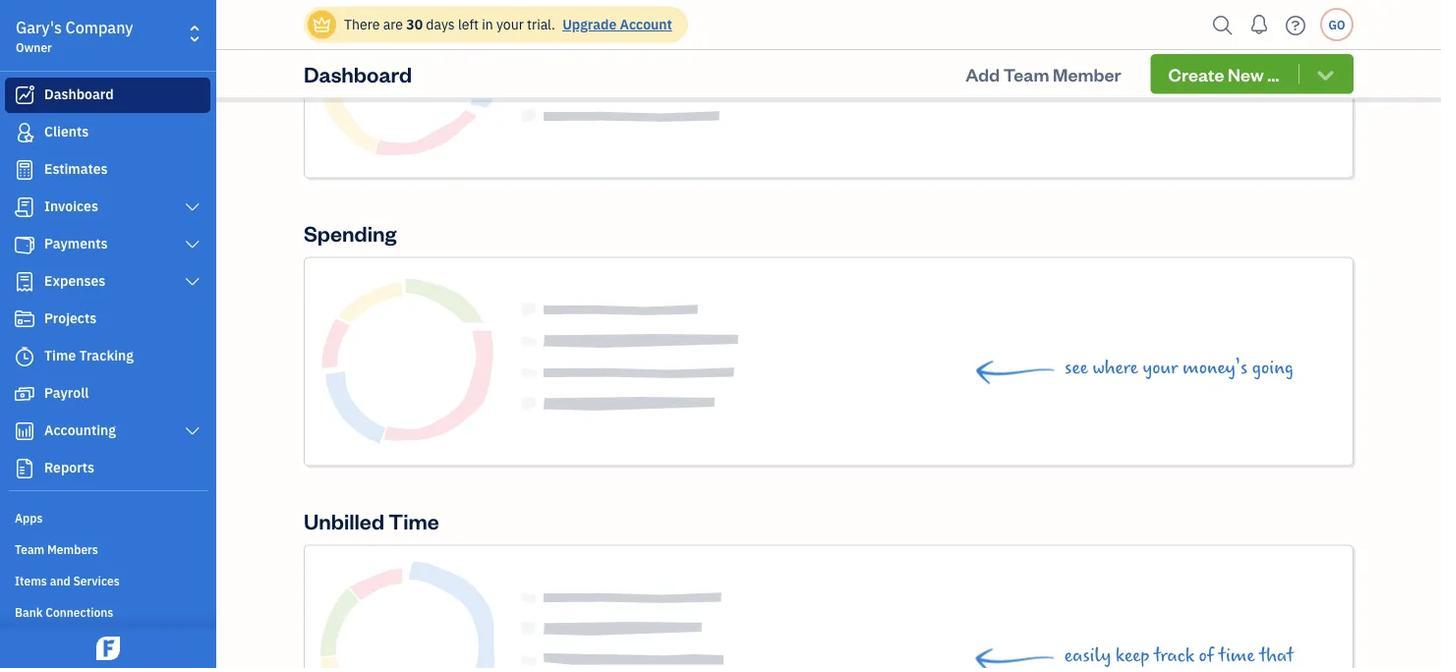 Task type: describe. For each thing, give the bounding box(es) containing it.
chevron large down image for payments
[[183, 237, 202, 253]]

clients link
[[5, 115, 210, 150]]

where for see where your money's coming from
[[1034, 70, 1079, 91]]

team inside button
[[1004, 62, 1049, 85]]

owner
[[16, 39, 52, 55]]

services
[[73, 573, 120, 589]]

reports link
[[5, 451, 210, 487]]

and
[[50, 573, 70, 589]]

see for see where your money's coming from
[[1006, 70, 1029, 91]]

bank
[[15, 605, 43, 620]]

there
[[344, 15, 380, 33]]

estimate image
[[13, 160, 36, 180]]

your for see where your money's coming from
[[1084, 70, 1119, 91]]

apps link
[[5, 502, 210, 532]]

items and services link
[[5, 565, 210, 595]]

go
[[1329, 17, 1345, 32]]

add
[[966, 62, 1000, 85]]

account
[[620, 15, 672, 33]]

create new … button
[[1151, 54, 1354, 94]]

money image
[[13, 384, 36, 404]]

connections
[[46, 605, 113, 620]]

chevron large down image for invoices
[[183, 200, 202, 215]]

crown image
[[312, 14, 332, 35]]

dashboard image
[[13, 86, 36, 105]]

money's for going
[[1183, 358, 1248, 379]]

dashboard inside main element
[[44, 85, 114, 103]]

1 vertical spatial time
[[389, 508, 439, 536]]

items
[[15, 573, 47, 589]]

there are 30 days left in your trial. upgrade account
[[344, 15, 672, 33]]

search image
[[1207, 10, 1239, 40]]

invoices
[[44, 197, 98, 215]]

left
[[458, 15, 479, 33]]

estimates
[[44, 160, 108, 178]]

coming
[[1193, 70, 1250, 91]]

upgrade account link
[[559, 15, 672, 33]]

projects link
[[5, 302, 210, 337]]

upgrade
[[562, 15, 617, 33]]

payments
[[44, 234, 108, 253]]

unbilled time
[[304, 508, 439, 536]]

add team member
[[966, 62, 1121, 85]]

apps
[[15, 510, 43, 526]]

gary's
[[16, 17, 62, 38]]

see where your money's going
[[1065, 358, 1294, 379]]

from
[[1255, 70, 1294, 91]]

payments link
[[5, 227, 210, 262]]

report image
[[13, 459, 36, 479]]

new
[[1228, 62, 1264, 86]]

your for see where your money's going
[[1143, 358, 1178, 379]]

going
[[1252, 358, 1294, 379]]

freshbooks image
[[92, 637, 124, 661]]

notifications image
[[1244, 5, 1275, 44]]



Task type: vqa. For each thing, say whether or not it's contained in the screenshot.
'Accounting'
yes



Task type: locate. For each thing, give the bounding box(es) containing it.
time tracking link
[[5, 339, 210, 375]]

0 vertical spatial team
[[1004, 62, 1049, 85]]

1 vertical spatial money's
[[1183, 358, 1248, 379]]

2 horizontal spatial your
[[1143, 358, 1178, 379]]

gary's company owner
[[16, 17, 133, 55]]

1 chevron large down image from the top
[[183, 200, 202, 215]]

team inside main element
[[15, 542, 44, 557]]

days
[[426, 15, 455, 33]]

team members
[[15, 542, 98, 557]]

dashboard
[[304, 60, 412, 88], [44, 85, 114, 103]]

money's
[[1124, 70, 1189, 91], [1183, 358, 1248, 379]]

dashboard down there
[[304, 60, 412, 88]]

see
[[1006, 70, 1029, 91], [1065, 358, 1088, 379]]

money's left going
[[1183, 358, 1248, 379]]

money's for coming
[[1124, 70, 1189, 91]]

0 horizontal spatial where
[[1034, 70, 1079, 91]]

unbilled
[[304, 508, 384, 536]]

dashboard link
[[5, 78, 210, 113]]

your
[[496, 15, 524, 33], [1084, 70, 1119, 91], [1143, 358, 1178, 379]]

time inside main element
[[44, 347, 76, 365]]

chevron large down image
[[183, 200, 202, 215], [183, 424, 202, 439]]

payroll
[[44, 384, 89, 402]]

chevrondown image
[[1314, 64, 1337, 84]]

create new …
[[1168, 62, 1279, 86]]

dashboard up clients
[[44, 85, 114, 103]]

chart image
[[13, 422, 36, 441]]

add team member button
[[948, 54, 1139, 94]]

bank connections link
[[5, 597, 210, 626]]

time right timer icon
[[44, 347, 76, 365]]

chevron large down image down payroll link
[[183, 424, 202, 439]]

time right unbilled
[[389, 508, 439, 536]]

team right add
[[1004, 62, 1049, 85]]

0 vertical spatial chevron large down image
[[183, 200, 202, 215]]

1 vertical spatial chevron large down image
[[183, 274, 202, 290]]

estimates link
[[5, 152, 210, 188]]

expense image
[[13, 272, 36, 292]]

company
[[65, 17, 133, 38]]

0 vertical spatial where
[[1034, 70, 1079, 91]]

chevron large down image inside 'invoices' link
[[183, 200, 202, 215]]

go to help image
[[1280, 10, 1311, 40]]

1 vertical spatial chevron large down image
[[183, 424, 202, 439]]

invoices link
[[5, 190, 210, 225]]

1 vertical spatial your
[[1084, 70, 1119, 91]]

in
[[482, 15, 493, 33]]

money's left coming
[[1124, 70, 1189, 91]]

accounting link
[[5, 414, 210, 449]]

1 horizontal spatial where
[[1093, 358, 1138, 379]]

items and services
[[15, 573, 120, 589]]

0 vertical spatial money's
[[1124, 70, 1189, 91]]

payment image
[[13, 235, 36, 255]]

1 vertical spatial team
[[15, 542, 44, 557]]

see for see where your money's going
[[1065, 358, 1088, 379]]

timer image
[[13, 347, 36, 367]]

reports
[[44, 459, 94, 477]]

see where your money's coming from
[[1006, 70, 1294, 91]]

project image
[[13, 310, 36, 329]]

team members link
[[5, 534, 210, 563]]

1 vertical spatial see
[[1065, 358, 1088, 379]]

member
[[1053, 62, 1121, 85]]

0 horizontal spatial dashboard
[[44, 85, 114, 103]]

1 vertical spatial where
[[1093, 358, 1138, 379]]

2 chevron large down image from the top
[[183, 274, 202, 290]]

members
[[47, 542, 98, 557]]

spending
[[304, 220, 397, 248]]

1 horizontal spatial see
[[1065, 358, 1088, 379]]

client image
[[13, 123, 36, 143]]

main element
[[0, 0, 265, 668]]

1 chevron large down image from the top
[[183, 237, 202, 253]]

0 vertical spatial time
[[44, 347, 76, 365]]

tracking
[[79, 347, 134, 365]]

bank connections
[[15, 605, 113, 620]]

0 horizontal spatial see
[[1006, 70, 1029, 91]]

0 vertical spatial chevron large down image
[[183, 237, 202, 253]]

chevron large down image inside accounting link
[[183, 424, 202, 439]]

clients
[[44, 122, 89, 141]]

0 horizontal spatial your
[[496, 15, 524, 33]]

payroll link
[[5, 377, 210, 412]]

trial.
[[527, 15, 555, 33]]

are
[[383, 15, 403, 33]]

chevron large down image for accounting
[[183, 424, 202, 439]]

0 horizontal spatial time
[[44, 347, 76, 365]]

0 vertical spatial your
[[496, 15, 524, 33]]

…
[[1267, 62, 1279, 86]]

team
[[1004, 62, 1049, 85], [15, 542, 44, 557]]

team down the apps
[[15, 542, 44, 557]]

expenses link
[[5, 264, 210, 300]]

chevron large down image up projects link
[[183, 274, 202, 290]]

create
[[1168, 62, 1224, 86]]

invoice image
[[13, 198, 36, 217]]

2 chevron large down image from the top
[[183, 424, 202, 439]]

1 horizontal spatial time
[[389, 508, 439, 536]]

time
[[44, 347, 76, 365], [389, 508, 439, 536]]

chevron large down image for expenses
[[183, 274, 202, 290]]

chevron large down image
[[183, 237, 202, 253], [183, 274, 202, 290]]

chevron large down image down estimates "link"
[[183, 200, 202, 215]]

0 vertical spatial see
[[1006, 70, 1029, 91]]

time tracking
[[44, 347, 134, 365]]

1 horizontal spatial your
[[1084, 70, 1119, 91]]

accounting
[[44, 421, 116, 439]]

30
[[406, 15, 423, 33]]

where for see where your money's going
[[1093, 358, 1138, 379]]

projects
[[44, 309, 97, 327]]

expenses
[[44, 272, 105, 290]]

1 horizontal spatial team
[[1004, 62, 1049, 85]]

chevron large down image up expenses link
[[183, 237, 202, 253]]

1 horizontal spatial dashboard
[[304, 60, 412, 88]]

2 vertical spatial your
[[1143, 358, 1178, 379]]

0 horizontal spatial team
[[15, 542, 44, 557]]

where
[[1034, 70, 1079, 91], [1093, 358, 1138, 379]]

go button
[[1320, 8, 1354, 41]]



